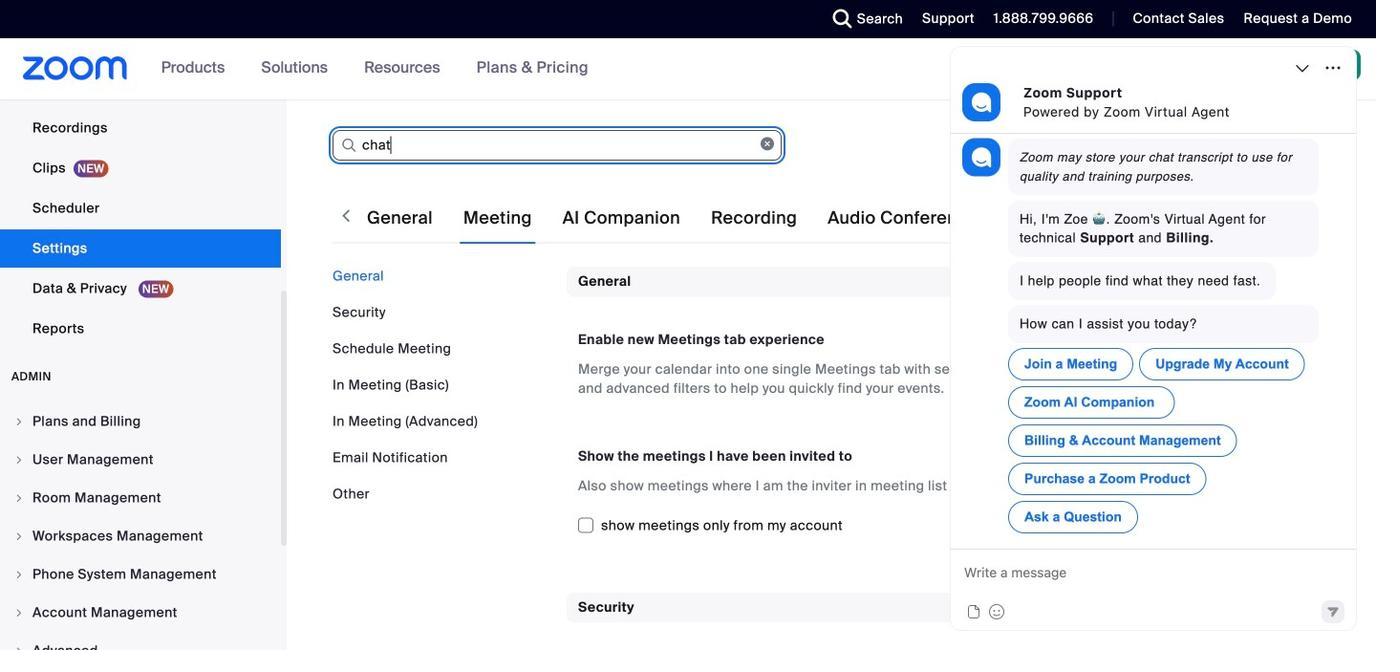 Task type: locate. For each thing, give the bounding box(es) containing it.
right image
[[13, 492, 25, 504], [13, 531, 25, 542], [13, 645, 25, 650]]

6 menu item from the top
[[0, 595, 281, 631]]

menu bar
[[333, 267, 553, 504]]

menu item
[[0, 403, 281, 440], [0, 442, 281, 478], [0, 480, 281, 516], [0, 518, 281, 555], [0, 556, 281, 593], [0, 595, 281, 631], [0, 633, 281, 650]]

tabs of my account settings page tab list
[[363, 191, 1377, 245]]

2 vertical spatial right image
[[13, 645, 25, 650]]

1 right image from the top
[[13, 416, 25, 427]]

meetings navigation
[[977, 38, 1377, 101]]

zoom logo image
[[23, 56, 128, 80]]

3 menu item from the top
[[0, 480, 281, 516]]

1 vertical spatial right image
[[13, 531, 25, 542]]

0 vertical spatial right image
[[13, 492, 25, 504]]

right image
[[13, 416, 25, 427], [13, 454, 25, 466], [13, 569, 25, 580], [13, 607, 25, 619]]

application
[[578, 360, 992, 398]]

4 right image from the top
[[13, 607, 25, 619]]

admin menu menu
[[0, 403, 281, 650]]

banner
[[0, 38, 1377, 101]]

3 right image from the top
[[13, 569, 25, 580]]

scroll right image
[[1308, 207, 1327, 226]]

support version for enable new meetings tab experience image
[[950, 383, 969, 396]]

2 right image from the top
[[13, 531, 25, 542]]

2 right image from the top
[[13, 454, 25, 466]]



Task type: vqa. For each thing, say whether or not it's contained in the screenshot.
Demo
no



Task type: describe. For each thing, give the bounding box(es) containing it.
scroll left image
[[337, 207, 356, 226]]

general element
[[567, 267, 1326, 562]]

personal menu menu
[[0, 0, 281, 350]]

7 menu item from the top
[[0, 633, 281, 650]]

4 menu item from the top
[[0, 518, 281, 555]]

1 menu item from the top
[[0, 403, 281, 440]]

3 right image from the top
[[13, 645, 25, 650]]

application inside general element
[[578, 360, 992, 398]]

product information navigation
[[147, 38, 603, 99]]

Search Settings text field
[[333, 130, 782, 161]]

5 menu item from the top
[[0, 556, 281, 593]]

2 menu item from the top
[[0, 442, 281, 478]]

1 right image from the top
[[13, 492, 25, 504]]

side navigation navigation
[[0, 0, 287, 650]]



